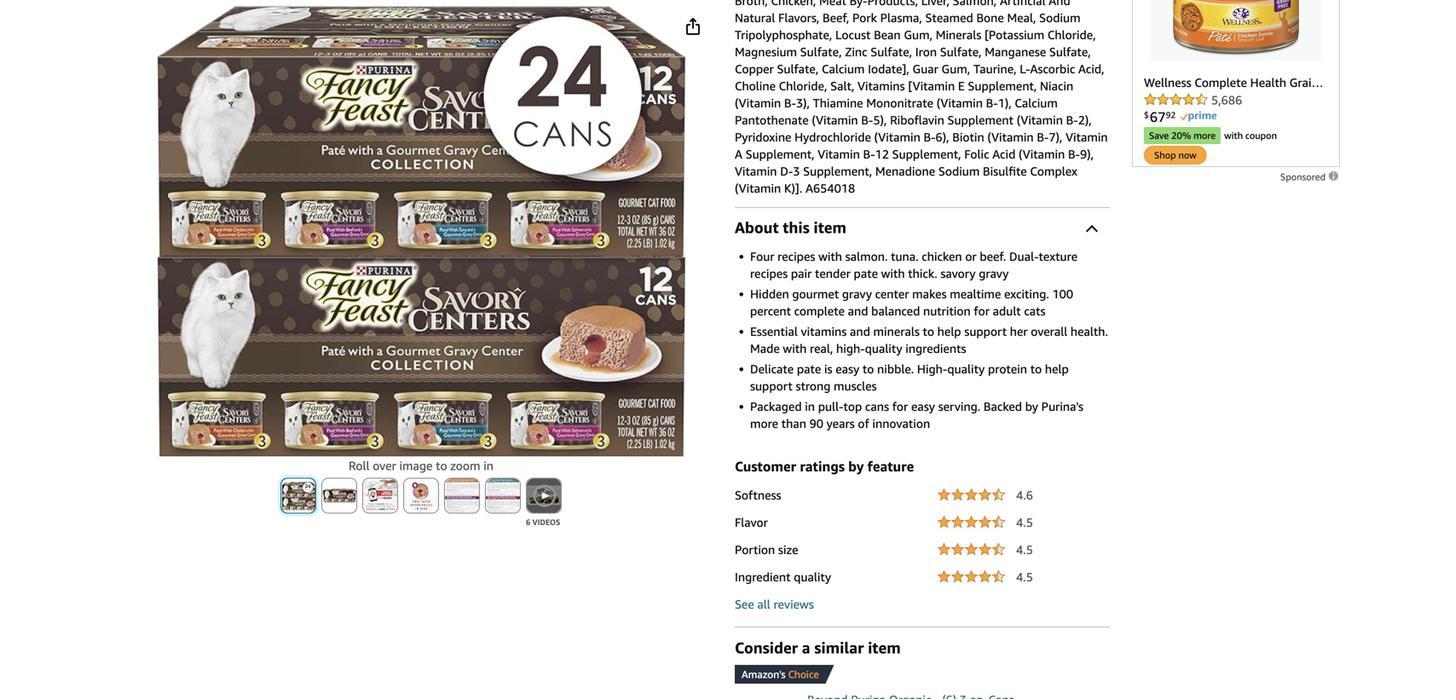 Task type: describe. For each thing, give the bounding box(es) containing it.
cats
[[1024, 304, 1046, 318]]

her
[[1010, 324, 1028, 338]]

dual-
[[1009, 249, 1039, 263]]

protein
[[988, 362, 1027, 376]]

complete
[[794, 304, 845, 318]]

image
[[399, 458, 433, 473]]

1 horizontal spatial with
[[818, 249, 842, 263]]

savory
[[941, 266, 976, 280]]

adult
[[993, 304, 1021, 318]]

0 horizontal spatial with
[[783, 341, 807, 355]]

1 vertical spatial recipes
[[750, 266, 788, 280]]

hidden
[[750, 287, 789, 301]]

beef.
[[980, 249, 1006, 263]]

percent
[[750, 304, 791, 318]]

to left zoom
[[436, 458, 447, 473]]

amazon's choice
[[742, 668, 819, 680]]

pull-
[[818, 399, 844, 413]]

1 horizontal spatial item
[[868, 639, 901, 657]]

packaged
[[750, 399, 802, 413]]

leave feedback on sponsored ad element
[[1281, 171, 1340, 182]]

overall
[[1031, 324, 1068, 338]]

about this item button
[[735, 217, 1110, 238]]

size
[[778, 543, 798, 557]]

mealtime
[[950, 287, 1001, 301]]

texture
[[1039, 249, 1078, 263]]

amazon's
[[742, 668, 786, 680]]

see
[[735, 597, 754, 611]]

innovation
[[872, 416, 930, 431]]

about this item
[[735, 218, 847, 237]]

makes
[[912, 287, 947, 301]]

4.5 for size
[[1016, 543, 1033, 557]]

videos
[[533, 517, 560, 527]]

high-
[[836, 341, 865, 355]]

high-
[[917, 362, 947, 376]]

essential
[[750, 324, 798, 338]]

pair
[[791, 266, 812, 280]]

consider
[[735, 639, 798, 657]]

item inside dropdown button
[[814, 218, 847, 237]]

0 horizontal spatial in
[[484, 458, 494, 473]]

vitamins
[[801, 324, 847, 338]]

similar
[[814, 639, 864, 657]]

0 vertical spatial and
[[848, 304, 868, 318]]

6
[[526, 517, 531, 527]]

reviews
[[774, 597, 814, 611]]

4.5 for quality
[[1016, 570, 1033, 584]]

1 vertical spatial quality
[[947, 362, 985, 376]]

choice
[[788, 668, 819, 680]]

by inside the "four recipes with salmon. tuna. chicken or beef. dual-texture recipes pair tender pate with thick. savory gravy hidden gourmet gravy center makes mealtime exciting. 100 percent complete and balanced nutrition for adult cats essential vitamins and minerals to help support her overall health. made with real, high-quality ingredients delicate pate is easy to nibble. high-quality protein to help support strong muscles packaged in pull-top cans for easy serving. backed by purina's more than 90 years of innovation"
[[1025, 399, 1038, 413]]

softness
[[735, 488, 781, 502]]

to right protein
[[1030, 362, 1042, 376]]

made
[[750, 341, 780, 355]]

ingredient quality
[[735, 570, 831, 584]]

balanced
[[871, 304, 920, 318]]

2 horizontal spatial with
[[881, 266, 905, 280]]

nibble.
[[877, 362, 914, 376]]

strong
[[796, 379, 831, 393]]

this
[[783, 218, 810, 237]]

flavor
[[735, 515, 768, 529]]

more
[[750, 416, 778, 431]]

health.
[[1071, 324, 1108, 338]]

0 vertical spatial support
[[964, 324, 1007, 338]]

than
[[782, 416, 806, 431]]

to up muscles
[[863, 362, 874, 376]]

0 horizontal spatial help
[[937, 324, 961, 338]]

see all reviews
[[735, 597, 814, 611]]

0 vertical spatial easy
[[836, 362, 859, 376]]

4.6
[[1016, 488, 1033, 502]]

tender
[[815, 266, 851, 280]]

customer ratings by feature
[[735, 458, 914, 474]]

about
[[735, 218, 779, 237]]

ratings
[[800, 458, 845, 474]]

0 horizontal spatial pate
[[797, 362, 821, 376]]

ingredient
[[735, 570, 791, 584]]



Task type: locate. For each thing, give the bounding box(es) containing it.
center
[[875, 287, 909, 301]]

1 vertical spatial easy
[[911, 399, 935, 413]]

1 horizontal spatial for
[[974, 304, 990, 318]]

help
[[937, 324, 961, 338], [1045, 362, 1069, 376]]

0 horizontal spatial support
[[750, 379, 793, 393]]

0 vertical spatial 4.5
[[1016, 515, 1033, 529]]

gravy down tender
[[842, 287, 872, 301]]

item right this
[[814, 218, 847, 237]]

1 vertical spatial gravy
[[842, 287, 872, 301]]

gravy
[[979, 266, 1009, 280], [842, 287, 872, 301]]

muscles
[[834, 379, 877, 393]]

portion
[[735, 543, 775, 557]]

see all reviews link
[[735, 597, 814, 611]]

2 vertical spatial 4.5
[[1016, 570, 1033, 584]]

and up high-
[[850, 324, 870, 338]]

thick.
[[908, 266, 938, 280]]

ingredients
[[906, 341, 966, 355]]

support
[[964, 324, 1007, 338], [750, 379, 793, 393]]

cans
[[865, 399, 889, 413]]

item
[[814, 218, 847, 237], [868, 639, 901, 657]]

1 vertical spatial support
[[750, 379, 793, 393]]

top
[[844, 399, 862, 413]]

to up ingredients
[[923, 324, 934, 338]]

2 vertical spatial quality
[[794, 570, 831, 584]]

section collapse image
[[1086, 225, 1098, 237]]

for
[[974, 304, 990, 318], [892, 399, 908, 413]]

with up center
[[881, 266, 905, 280]]

1 4.5 from the top
[[1016, 515, 1033, 529]]

purina fancy feast pate wet cat food variety pack, savory centers - (2 packs of 12) 3 oz. pull-top cans image
[[156, 4, 686, 457]]

in inside the "four recipes with salmon. tuna. chicken or beef. dual-texture recipes pair tender pate with thick. savory gravy hidden gourmet gravy center makes mealtime exciting. 100 percent complete and balanced nutrition for adult cats essential vitamins and minerals to help support her overall health. made with real, high-quality ingredients delicate pate is easy to nibble. high-quality protein to help support strong muscles packaged in pull-top cans for easy serving. backed by purina's more than 90 years of innovation"
[[805, 399, 815, 413]]

0 horizontal spatial for
[[892, 399, 908, 413]]

and
[[848, 304, 868, 318], [850, 324, 870, 338]]

1 horizontal spatial pate
[[854, 266, 878, 280]]

100
[[1052, 287, 1073, 301]]

1 vertical spatial help
[[1045, 362, 1069, 376]]

6 videos
[[526, 517, 560, 527]]

0 vertical spatial gravy
[[979, 266, 1009, 280]]

1 horizontal spatial easy
[[911, 399, 935, 413]]

backed
[[984, 399, 1022, 413]]

years
[[827, 416, 855, 431]]

0 horizontal spatial gravy
[[842, 287, 872, 301]]

recipes down four
[[750, 266, 788, 280]]

pate up strong
[[797, 362, 821, 376]]

0 horizontal spatial easy
[[836, 362, 859, 376]]

None submit
[[281, 479, 315, 513], [322, 479, 356, 513], [363, 479, 397, 513], [404, 479, 438, 513], [445, 479, 479, 513], [486, 479, 520, 513], [527, 479, 561, 513], [281, 479, 315, 513], [322, 479, 356, 513], [363, 479, 397, 513], [404, 479, 438, 513], [445, 479, 479, 513], [486, 479, 520, 513], [527, 479, 561, 513]]

with up tender
[[818, 249, 842, 263]]

1 vertical spatial item
[[868, 639, 901, 657]]

salmon.
[[845, 249, 888, 263]]

0 vertical spatial help
[[937, 324, 961, 338]]

all
[[757, 597, 770, 611]]

0 horizontal spatial item
[[814, 218, 847, 237]]

2 horizontal spatial quality
[[947, 362, 985, 376]]

tuna.
[[891, 249, 919, 263]]

pate down salmon.
[[854, 266, 878, 280]]

purina's
[[1041, 399, 1084, 413]]

feature
[[868, 458, 914, 474]]

quality down minerals
[[865, 341, 902, 355]]

minerals
[[873, 324, 920, 338]]

real,
[[810, 341, 833, 355]]

quality up reviews
[[794, 570, 831, 584]]

1 vertical spatial in
[[484, 458, 494, 473]]

or
[[965, 249, 977, 263]]

quality
[[865, 341, 902, 355], [947, 362, 985, 376], [794, 570, 831, 584]]

gravy down 'beef.'
[[979, 266, 1009, 280]]

1 horizontal spatial in
[[805, 399, 815, 413]]

exciting.
[[1004, 287, 1049, 301]]

1 vertical spatial 4.5
[[1016, 543, 1033, 557]]

recipes
[[778, 249, 815, 263], [750, 266, 788, 280]]

90
[[810, 416, 824, 431]]

delicate
[[750, 362, 794, 376]]

1 vertical spatial with
[[881, 266, 905, 280]]

serving.
[[938, 399, 981, 413]]

in
[[805, 399, 815, 413], [484, 458, 494, 473]]

2 4.5 from the top
[[1016, 543, 1033, 557]]

and left balanced
[[848, 304, 868, 318]]

over
[[373, 458, 396, 473]]

in up the 90
[[805, 399, 815, 413]]

3 4.5 from the top
[[1016, 570, 1033, 584]]

0 vertical spatial with
[[818, 249, 842, 263]]

for down mealtime
[[974, 304, 990, 318]]

of
[[858, 416, 869, 431]]

by right backed
[[1025, 399, 1038, 413]]

by right ratings
[[848, 458, 864, 474]]

1 horizontal spatial by
[[1025, 399, 1038, 413]]

1 vertical spatial and
[[850, 324, 870, 338]]

4.5
[[1016, 515, 1033, 529], [1016, 543, 1033, 557], [1016, 570, 1033, 584]]

1 vertical spatial pate
[[797, 362, 821, 376]]

help up "purina's"
[[1045, 362, 1069, 376]]

0 vertical spatial in
[[805, 399, 815, 413]]

1 vertical spatial by
[[848, 458, 864, 474]]

gourmet
[[792, 287, 839, 301]]

0 vertical spatial for
[[974, 304, 990, 318]]

four recipes with salmon. tuna. chicken or beef. dual-texture recipes pair tender pate with thick. savory gravy hidden gourmet gravy center makes mealtime exciting. 100 percent complete and balanced nutrition for adult cats essential vitamins and minerals to help support her overall health. made with real, high-quality ingredients delicate pate is easy to nibble. high-quality protein to help support strong muscles packaged in pull-top cans for easy serving. backed by purina's more than 90 years of innovation
[[750, 249, 1108, 431]]

quality down ingredients
[[947, 362, 985, 376]]

a
[[802, 639, 810, 657]]

easy up muscles
[[836, 362, 859, 376]]

help down nutrition
[[937, 324, 961, 338]]

to
[[923, 324, 934, 338], [863, 362, 874, 376], [1030, 362, 1042, 376], [436, 458, 447, 473]]

1 horizontal spatial quality
[[865, 341, 902, 355]]

item right similar at the right of the page
[[868, 639, 901, 657]]

0 horizontal spatial quality
[[794, 570, 831, 584]]

roll
[[349, 458, 370, 473]]

0 horizontal spatial by
[[848, 458, 864, 474]]

recipes up pair
[[778, 249, 815, 263]]

0 vertical spatial quality
[[865, 341, 902, 355]]

customer
[[735, 458, 796, 474]]

four
[[750, 249, 775, 263]]

0 vertical spatial recipes
[[778, 249, 815, 263]]

2 vertical spatial with
[[783, 341, 807, 355]]

with
[[818, 249, 842, 263], [881, 266, 905, 280], [783, 341, 807, 355]]

nutrition
[[923, 304, 971, 318]]

easy up innovation at the bottom right of the page
[[911, 399, 935, 413]]

sponsored
[[1281, 171, 1328, 182]]

support down "adult"
[[964, 324, 1007, 338]]

0 vertical spatial item
[[814, 218, 847, 237]]

portion size
[[735, 543, 798, 557]]

by
[[1025, 399, 1038, 413], [848, 458, 864, 474]]

roll over image to zoom in
[[349, 458, 494, 473]]

0 vertical spatial pate
[[854, 266, 878, 280]]

for up innovation at the bottom right of the page
[[892, 399, 908, 413]]

zoom
[[450, 458, 480, 473]]

with left real,
[[783, 341, 807, 355]]

1 horizontal spatial gravy
[[979, 266, 1009, 280]]

chicken
[[922, 249, 962, 263]]

0 vertical spatial by
[[1025, 399, 1038, 413]]

support down delicate
[[750, 379, 793, 393]]

1 vertical spatial for
[[892, 399, 908, 413]]

1 horizontal spatial support
[[964, 324, 1007, 338]]

1 horizontal spatial help
[[1045, 362, 1069, 376]]

sponsored link
[[1281, 170, 1340, 182]]

in right zoom
[[484, 458, 494, 473]]

consider a similar item
[[735, 639, 901, 657]]

is
[[824, 362, 833, 376]]



Task type: vqa. For each thing, say whether or not it's contained in the screenshot.
reviews
yes



